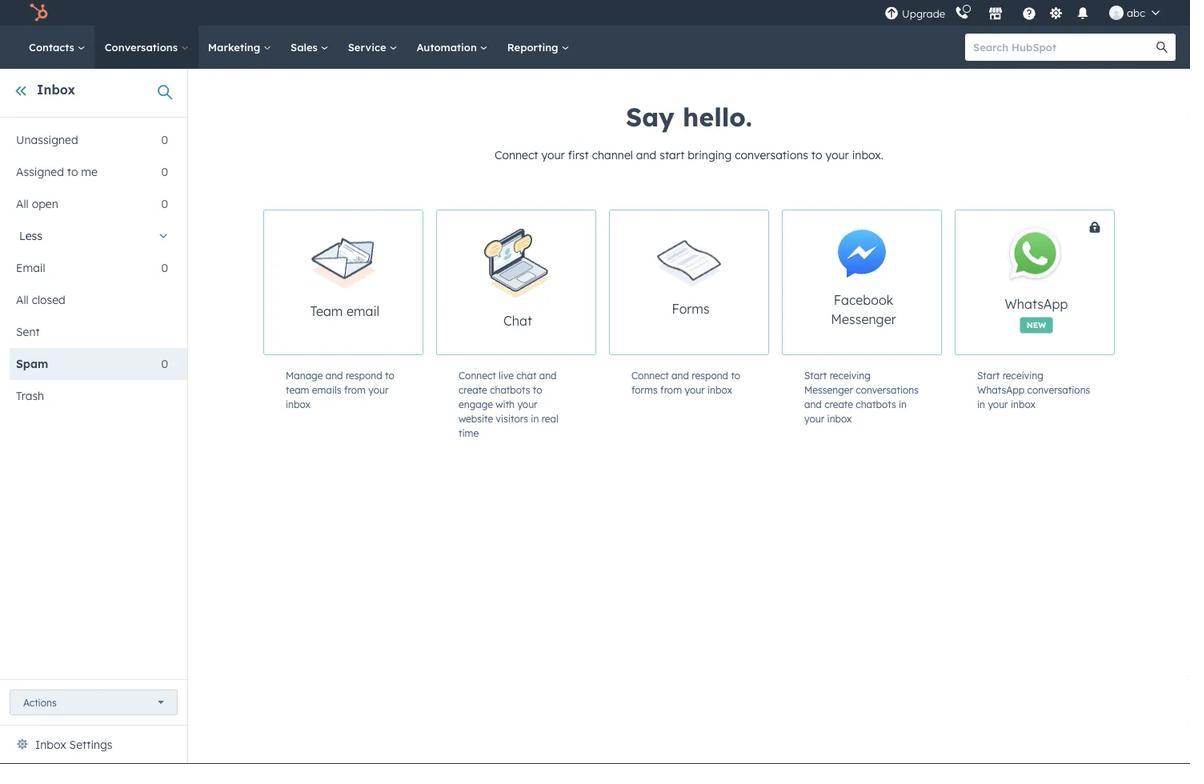 Task type: describe. For each thing, give the bounding box(es) containing it.
calling icon image
[[955, 6, 969, 21]]

forms
[[672, 301, 710, 317]]

facebook messenger
[[831, 292, 896, 327]]

team
[[286, 384, 309, 396]]

calling icon button
[[949, 2, 976, 23]]

trash
[[16, 389, 44, 403]]

receiving for messenger
[[830, 369, 871, 381]]

chat
[[504, 313, 532, 329]]

in inside start receiving messenger conversations and create chatbots in your inbox
[[899, 398, 907, 410]]

from inside connect and respond to forms from your inbox
[[660, 384, 682, 396]]

email
[[16, 261, 45, 275]]

trash button
[[10, 380, 168, 412]]

search button
[[1149, 34, 1176, 61]]

and inside manage and respond to team emails from your inbox
[[326, 369, 343, 381]]

menu containing abc
[[883, 0, 1171, 26]]

messenger inside start receiving messenger conversations and create chatbots in your inbox
[[804, 384, 853, 396]]

less
[[19, 229, 42, 243]]

hubspot image
[[29, 3, 48, 22]]

from inside manage and respond to team emails from your inbox
[[344, 384, 366, 396]]

manage and respond to team emails from your inbox
[[286, 369, 394, 410]]

and inside start receiving messenger conversations and create chatbots in your inbox
[[804, 398, 822, 410]]

connect for forms
[[632, 369, 669, 381]]

assigned to me
[[16, 165, 98, 179]]

Forms checkbox
[[609, 210, 769, 355]]

to inside connect live chat and create chatbots to engage with your website visitors in real time
[[533, 384, 542, 396]]

chatbots inside start receiving messenger conversations and create chatbots in your inbox
[[856, 398, 896, 410]]

reporting
[[507, 40, 561, 54]]

engage
[[459, 398, 493, 410]]

help button
[[1016, 0, 1043, 26]]

notifications button
[[1069, 0, 1097, 26]]

new
[[1027, 320, 1046, 330]]

website
[[459, 413, 493, 425]]

hubspot link
[[19, 3, 60, 22]]

help image
[[1022, 7, 1037, 22]]

unassigned
[[16, 133, 78, 147]]

open
[[32, 197, 58, 211]]

whatsapp inside the start receiving whatsapp conversations in your inbox
[[977, 384, 1025, 396]]

real
[[542, 413, 559, 425]]

conversations for start receiving messenger conversations and create chatbots in your inbox
[[856, 384, 919, 396]]

email
[[347, 303, 380, 319]]

sent button
[[10, 316, 168, 348]]

say
[[626, 101, 675, 133]]

live
[[499, 369, 514, 381]]

Chat checkbox
[[436, 210, 596, 355]]

start receiving whatsapp conversations in your inbox
[[977, 369, 1090, 410]]

and inside connect and respond to forms from your inbox
[[672, 369, 689, 381]]

marketplaces image
[[989, 7, 1003, 22]]

and inside connect live chat and create chatbots to engage with your website visitors in real time
[[539, 369, 557, 381]]

automation
[[417, 40, 480, 54]]

connect left first
[[495, 148, 538, 162]]

inbox inside manage and respond to team emails from your inbox
[[286, 398, 311, 410]]

closed
[[32, 293, 65, 307]]

all open
[[16, 197, 58, 211]]

automation link
[[407, 26, 498, 69]]

your inside connect and respond to forms from your inbox
[[685, 384, 705, 396]]

messenger inside checkbox
[[831, 311, 896, 327]]

time
[[459, 427, 479, 439]]

service link
[[338, 26, 407, 69]]

inbox for inbox settings
[[35, 738, 66, 752]]

whatsapp new
[[1005, 296, 1068, 330]]

visitors
[[496, 413, 528, 425]]

start for start receiving messenger conversations and create chatbots in your inbox
[[804, 369, 827, 381]]

abc button
[[1100, 0, 1169, 26]]

your inside start receiving messenger conversations and create chatbots in your inbox
[[804, 413, 825, 425]]

chatbots inside connect live chat and create chatbots to engage with your website visitors in real time
[[490, 384, 530, 396]]

respond for team email
[[346, 369, 382, 381]]

to inside connect and respond to forms from your inbox
[[731, 369, 740, 381]]

bringing
[[688, 148, 732, 162]]

connect for chat
[[459, 369, 496, 381]]

start
[[660, 148, 685, 162]]

settings link
[[1046, 4, 1066, 21]]

0 for spam
[[161, 357, 168, 371]]

all for all open
[[16, 197, 29, 211]]

none checkbox containing whatsapp
[[955, 210, 1174, 355]]

actions
[[23, 697, 57, 709]]

create inside start receiving messenger conversations and create chatbots in your inbox
[[825, 398, 853, 410]]

me
[[81, 165, 98, 179]]

all for all closed
[[16, 293, 29, 307]]

inbox inside connect and respond to forms from your inbox
[[708, 384, 732, 396]]

assigned
[[16, 165, 64, 179]]

chat
[[516, 369, 537, 381]]

marketplaces button
[[979, 0, 1013, 26]]



Task type: vqa. For each thing, say whether or not it's contained in the screenshot.
Sent at left top
yes



Task type: locate. For each thing, give the bounding box(es) containing it.
marketing
[[208, 40, 263, 54]]

manage
[[286, 369, 323, 381]]

abc
[[1127, 6, 1145, 19]]

from
[[344, 384, 366, 396], [660, 384, 682, 396]]

1 horizontal spatial start
[[977, 369, 1000, 381]]

conversations
[[735, 148, 808, 162], [856, 384, 919, 396], [1027, 384, 1090, 396]]

in
[[899, 398, 907, 410], [977, 398, 985, 410], [531, 413, 539, 425]]

respond inside connect and respond to forms from your inbox
[[692, 369, 728, 381]]

start for start receiving whatsapp conversations in your inbox
[[977, 369, 1000, 381]]

start inside the start receiving whatsapp conversations in your inbox
[[977, 369, 1000, 381]]

conversations link
[[95, 26, 198, 69]]

conversations inside start receiving messenger conversations and create chatbots in your inbox
[[856, 384, 919, 396]]

facebook
[[834, 292, 893, 308]]

inbox.
[[852, 148, 884, 162]]

1 from from the left
[[344, 384, 366, 396]]

1 receiving from the left
[[830, 369, 871, 381]]

emails
[[312, 384, 341, 396]]

2 from from the left
[[660, 384, 682, 396]]

3 0 from the top
[[161, 197, 168, 211]]

0 horizontal spatial conversations
[[735, 148, 808, 162]]

start inside start receiving messenger conversations and create chatbots in your inbox
[[804, 369, 827, 381]]

contacts
[[29, 40, 77, 54]]

0 vertical spatial chatbots
[[490, 384, 530, 396]]

0 vertical spatial messenger
[[831, 311, 896, 327]]

1 start from the left
[[804, 369, 827, 381]]

in inside the start receiving whatsapp conversations in your inbox
[[977, 398, 985, 410]]

0
[[161, 133, 168, 147], [161, 165, 168, 179], [161, 197, 168, 211], [161, 261, 168, 275], [161, 357, 168, 371]]

inbox left 'settings'
[[35, 738, 66, 752]]

1 horizontal spatial from
[[660, 384, 682, 396]]

actions button
[[10, 690, 178, 716]]

sent
[[16, 325, 40, 339]]

start
[[804, 369, 827, 381], [977, 369, 1000, 381]]

2 0 from the top
[[161, 165, 168, 179]]

sales
[[291, 40, 321, 54]]

create inside connect live chat and create chatbots to engage with your website visitors in real time
[[459, 384, 487, 396]]

start receiving messenger conversations and create chatbots in your inbox
[[804, 369, 919, 425]]

your inside manage and respond to team emails from your inbox
[[368, 384, 389, 396]]

receiving inside the start receiving whatsapp conversations in your inbox
[[1003, 369, 1044, 381]]

respond for forms
[[692, 369, 728, 381]]

Facebook Messenger checkbox
[[782, 210, 942, 355]]

0 vertical spatial whatsapp
[[1005, 296, 1068, 312]]

all
[[16, 197, 29, 211], [16, 293, 29, 307]]

settings
[[69, 738, 112, 752]]

gary orlando image
[[1109, 6, 1124, 20]]

0 horizontal spatial chatbots
[[490, 384, 530, 396]]

2 horizontal spatial in
[[977, 398, 985, 410]]

respond inside manage and respond to team emails from your inbox
[[346, 369, 382, 381]]

say hello.
[[626, 101, 752, 133]]

0 horizontal spatial receiving
[[830, 369, 871, 381]]

receiving for whatsapp
[[1003, 369, 1044, 381]]

receiving
[[830, 369, 871, 381], [1003, 369, 1044, 381]]

inbox inside the start receiving whatsapp conversations in your inbox
[[1011, 398, 1036, 410]]

settings image
[[1049, 7, 1063, 21]]

0 for assigned to me
[[161, 165, 168, 179]]

0 vertical spatial all
[[16, 197, 29, 211]]

upgrade
[[902, 7, 945, 20]]

1 respond from the left
[[346, 369, 382, 381]]

inbox settings link
[[35, 736, 112, 755]]

in inside connect live chat and create chatbots to engage with your website visitors in real time
[[531, 413, 539, 425]]

messenger
[[831, 311, 896, 327], [804, 384, 853, 396]]

all left the open
[[16, 197, 29, 211]]

0 for email
[[161, 261, 168, 275]]

respond right manage
[[346, 369, 382, 381]]

all closed
[[16, 293, 65, 307]]

your inside connect live chat and create chatbots to engage with your website visitors in real time
[[517, 398, 538, 410]]

to inside manage and respond to team emails from your inbox
[[385, 369, 394, 381]]

team email
[[310, 303, 380, 319]]

0 horizontal spatial from
[[344, 384, 366, 396]]

conversations
[[105, 40, 181, 54]]

1 vertical spatial create
[[825, 398, 853, 410]]

menu
[[883, 0, 1171, 26]]

conversations inside the start receiving whatsapp conversations in your inbox
[[1027, 384, 1090, 396]]

connect up engage
[[459, 369, 496, 381]]

search image
[[1157, 42, 1168, 53]]

0 horizontal spatial start
[[804, 369, 827, 381]]

2 receiving from the left
[[1003, 369, 1044, 381]]

1 horizontal spatial respond
[[692, 369, 728, 381]]

receiving inside start receiving messenger conversations and create chatbots in your inbox
[[830, 369, 871, 381]]

all left closed
[[16, 293, 29, 307]]

upgrade image
[[885, 7, 899, 21]]

reporting link
[[498, 26, 579, 69]]

receiving down facebook messenger
[[830, 369, 871, 381]]

to
[[812, 148, 822, 162], [67, 165, 78, 179], [385, 369, 394, 381], [731, 369, 740, 381], [533, 384, 542, 396]]

all closed button
[[10, 284, 168, 316]]

connect live chat and create chatbots to engage with your website visitors in real time
[[459, 369, 559, 439]]

connect inside connect and respond to forms from your inbox
[[632, 369, 669, 381]]

0 for unassigned
[[161, 133, 168, 147]]

5 0 from the top
[[161, 357, 168, 371]]

0 vertical spatial create
[[459, 384, 487, 396]]

1 vertical spatial whatsapp
[[977, 384, 1025, 396]]

0 horizontal spatial respond
[[346, 369, 382, 381]]

Search HubSpot search field
[[965, 34, 1161, 61]]

2 respond from the left
[[692, 369, 728, 381]]

and
[[636, 148, 657, 162], [326, 369, 343, 381], [539, 369, 557, 381], [672, 369, 689, 381], [804, 398, 822, 410]]

0 for all open
[[161, 197, 168, 211]]

1 vertical spatial chatbots
[[856, 398, 896, 410]]

1 0 from the top
[[161, 133, 168, 147]]

0 horizontal spatial create
[[459, 384, 487, 396]]

respond
[[346, 369, 382, 381], [692, 369, 728, 381]]

forms
[[632, 384, 658, 396]]

1 horizontal spatial in
[[899, 398, 907, 410]]

1 vertical spatial messenger
[[804, 384, 853, 396]]

1 horizontal spatial chatbots
[[856, 398, 896, 410]]

connect inside connect live chat and create chatbots to engage with your website visitors in real time
[[459, 369, 496, 381]]

2 start from the left
[[977, 369, 1000, 381]]

2 horizontal spatial conversations
[[1027, 384, 1090, 396]]

contacts link
[[19, 26, 95, 69]]

create
[[459, 384, 487, 396], [825, 398, 853, 410]]

inbox
[[708, 384, 732, 396], [286, 398, 311, 410], [1011, 398, 1036, 410], [827, 413, 852, 425]]

connect your first channel and start bringing conversations to your inbox.
[[495, 148, 884, 162]]

inbox settings
[[35, 738, 112, 752]]

1 horizontal spatial conversations
[[856, 384, 919, 396]]

marketing link
[[198, 26, 281, 69]]

inbox down contacts link
[[37, 82, 75, 98]]

your
[[541, 148, 565, 162], [826, 148, 849, 162], [368, 384, 389, 396], [685, 384, 705, 396], [517, 398, 538, 410], [988, 398, 1008, 410], [804, 413, 825, 425]]

sales link
[[281, 26, 338, 69]]

with
[[496, 398, 515, 410]]

1 vertical spatial inbox
[[35, 738, 66, 752]]

Team email checkbox
[[263, 210, 423, 355]]

None checkbox
[[955, 210, 1174, 355]]

connect up forms
[[632, 369, 669, 381]]

chatbots
[[490, 384, 530, 396], [856, 398, 896, 410]]

spam
[[16, 357, 48, 371]]

1 horizontal spatial create
[[825, 398, 853, 410]]

from right forms
[[660, 384, 682, 396]]

4 0 from the top
[[161, 261, 168, 275]]

all inside button
[[16, 293, 29, 307]]

team
[[310, 303, 343, 319]]

channel
[[592, 148, 633, 162]]

notifications image
[[1076, 7, 1090, 22]]

0 horizontal spatial in
[[531, 413, 539, 425]]

from right emails at the left of the page
[[344, 384, 366, 396]]

whatsapp
[[1005, 296, 1068, 312], [977, 384, 1025, 396]]

receiving down new
[[1003, 369, 1044, 381]]

connect and respond to forms from your inbox
[[632, 369, 740, 396]]

inbox
[[37, 82, 75, 98], [35, 738, 66, 752]]

2 all from the top
[[16, 293, 29, 307]]

conversations for start receiving whatsapp conversations in your inbox
[[1027, 384, 1090, 396]]

respond down forms
[[692, 369, 728, 381]]

1 all from the top
[[16, 197, 29, 211]]

inbox for inbox
[[37, 82, 75, 98]]

your inside the start receiving whatsapp conversations in your inbox
[[988, 398, 1008, 410]]

first
[[568, 148, 589, 162]]

0 vertical spatial inbox
[[37, 82, 75, 98]]

1 horizontal spatial receiving
[[1003, 369, 1044, 381]]

hello.
[[683, 101, 752, 133]]

service
[[348, 40, 389, 54]]

inbox inside start receiving messenger conversations and create chatbots in your inbox
[[827, 413, 852, 425]]

connect
[[495, 148, 538, 162], [459, 369, 496, 381], [632, 369, 669, 381]]

1 vertical spatial all
[[16, 293, 29, 307]]



